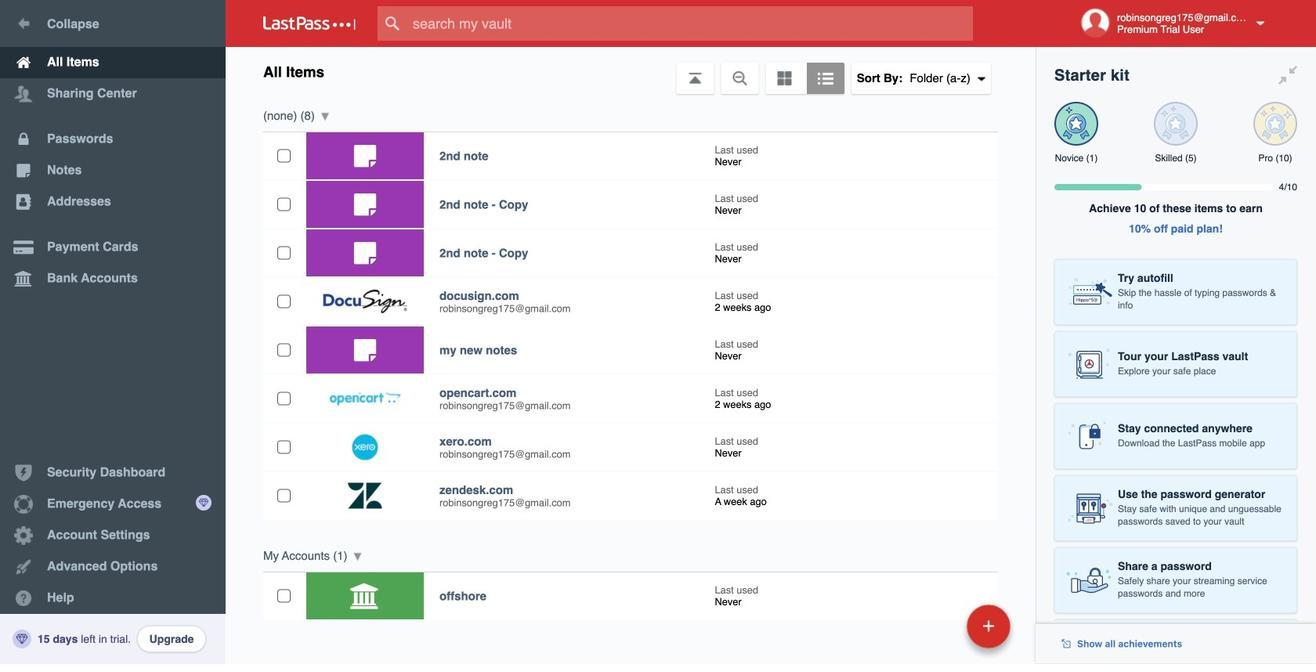 Task type: locate. For each thing, give the bounding box(es) containing it.
Search search field
[[378, 6, 1004, 41]]

new item element
[[859, 604, 1016, 649]]

lastpass image
[[263, 16, 356, 31]]

main navigation navigation
[[0, 0, 226, 664]]

search my vault text field
[[378, 6, 1004, 41]]

new item navigation
[[859, 600, 1020, 664]]



Task type: vqa. For each thing, say whether or not it's contained in the screenshot.
DIALOG
no



Task type: describe. For each thing, give the bounding box(es) containing it.
vault options navigation
[[226, 47, 1036, 94]]



